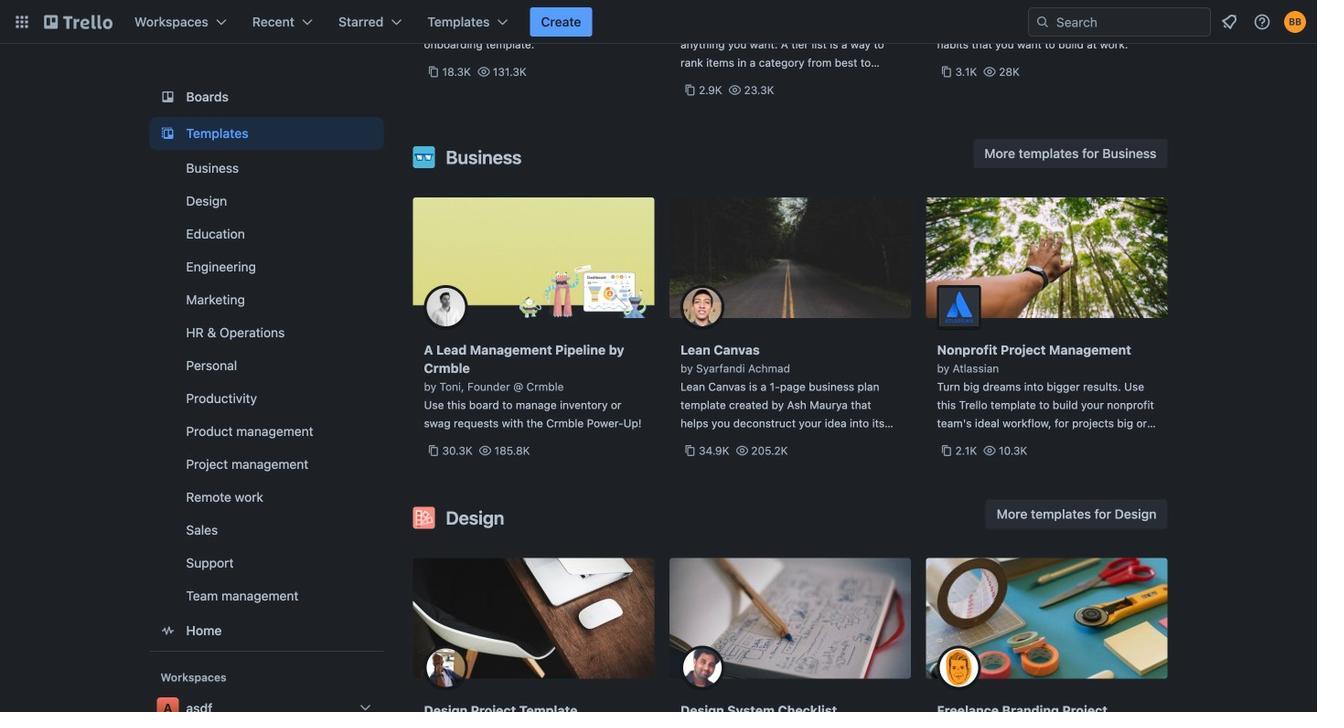 Task type: locate. For each thing, give the bounding box(es) containing it.
template board image
[[157, 123, 179, 145]]

atlassian image
[[937, 285, 981, 329]]

primary element
[[0, 0, 1317, 44]]

home image
[[157, 620, 179, 642]]

Search field
[[1028, 7, 1211, 37]]

search image
[[1036, 15, 1050, 29]]

bob builder (bobbuilder40) image
[[1284, 11, 1306, 33]]

syarfandi achmad image
[[681, 285, 725, 329]]

business icon image
[[413, 146, 435, 168]]



Task type: describe. For each thing, give the bounding box(es) containing it.
stu smith, designer @ trello image
[[937, 646, 981, 690]]

rahul jr, senior product manager @ zoho corp image
[[681, 646, 725, 690]]

board image
[[157, 86, 179, 108]]

0 notifications image
[[1218, 11, 1240, 33]]

design icon image
[[413, 507, 435, 529]]

open information menu image
[[1253, 13, 1272, 31]]

kene ohiaeri, product designer image
[[424, 646, 468, 690]]

back to home image
[[44, 7, 113, 37]]

toni, founder @ crmble image
[[424, 285, 468, 329]]



Task type: vqa. For each thing, say whether or not it's contained in the screenshot.
CUISINES
no



